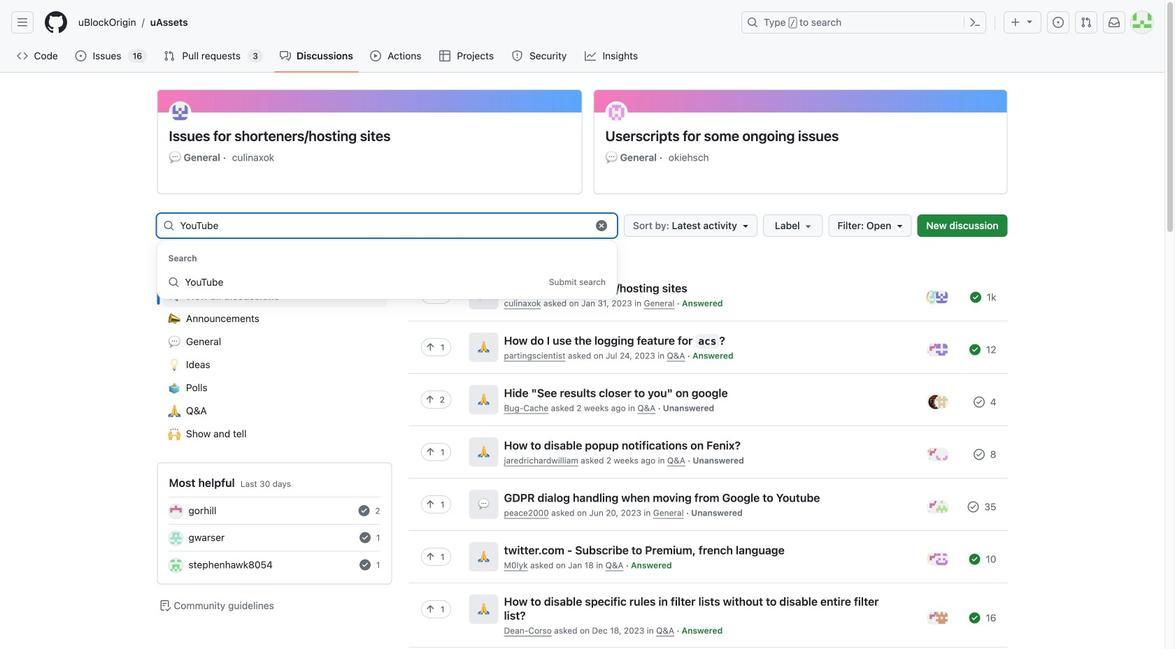 Task type: describe. For each thing, give the bounding box(es) containing it.
arrow up image for the @culinaxok icon
[[424, 290, 435, 301]]

@peace2000 image
[[935, 500, 949, 514]]

1 vertical spatial git pull request image
[[164, 50, 175, 62]]

12 comments: partingscientist, 05:36am on july 24, 2023 image
[[969, 344, 981, 356]]

@bug cache image
[[935, 395, 949, 409]]

1 vertical spatial @gwarser image
[[169, 532, 183, 546]]

2 arrow up image from the top
[[424, 447, 436, 458]]

arrow up image for @partingscientist image
[[424, 342, 436, 353]]

@gorhill image for @partingscientist image
[[929, 343, 943, 357]]

16 comments: dean-corso, 02:08pm on december 18, 2023 image
[[969, 613, 980, 624]]

0 vertical spatial triangle down image
[[1024, 16, 1035, 27]]

35 comments: peace2000, 12:49pm on june 20, 2023 image
[[968, 502, 979, 513]]

code image
[[17, 50, 28, 62]]

0 vertical spatial @gwarser image
[[929, 291, 943, 305]]

2 vertical spatial @gorhill image
[[169, 505, 183, 519]]

10 comments: m0lyk, 04:55am on january 18 image
[[969, 554, 980, 565]]

1 vertical spatial triangle down image
[[894, 220, 905, 232]]

shield image
[[512, 50, 523, 62]]

graph image
[[585, 50, 596, 62]]

0 vertical spatial git pull request image
[[1081, 17, 1092, 28]]

check circle fill image for the '@stephenhawk8054' image
[[359, 560, 371, 571]]

okiehsch image
[[605, 101, 628, 124]]

homepage image
[[45, 11, 67, 34]]

x circle fill image
[[596, 220, 607, 232]]

notifications image
[[1109, 17, 1120, 28]]

@dean corso image
[[935, 612, 949, 626]]

triangle down image
[[740, 220, 751, 232]]

issue opened image for topmost git pull request image
[[1053, 17, 1064, 28]]



Task type: locate. For each thing, give the bounding box(es) containing it.
0 horizontal spatial @gwarser image
[[169, 532, 183, 546]]

1 arrow up image from the top
[[424, 394, 436, 406]]

@gorhill image left '12 comments: partingscientist, 05:36am on july 24, 2023' image
[[929, 343, 943, 357]]

1 @gorhill image from the top
[[929, 500, 943, 514]]

checklist image
[[160, 601, 171, 612]]

check circle fill image up check circle fill icon
[[358, 506, 369, 517]]

issue opened image
[[1053, 17, 1064, 28], [75, 50, 86, 62]]

@gorhill image for @peace2000 'icon'
[[929, 500, 943, 514]]

@jaredrichardwilliam image
[[935, 448, 949, 462]]

2 @gorhill image from the top
[[929, 553, 943, 567]]

@gorhill image left 35 comments: peace2000, 12:49pm on june 20, 2023 icon
[[929, 500, 943, 514]]

0 vertical spatial issue opened image
[[1053, 17, 1064, 28]]

issue opened image right plus image
[[1053, 17, 1064, 28]]

git pull request image
[[1081, 17, 1092, 28], [164, 50, 175, 62]]

check circle fill image for the bottommost @gorhill icon
[[358, 506, 369, 517]]

3 arrow up image from the top
[[424, 499, 436, 511]]

@gorhill image for @dean corso image
[[929, 612, 943, 626]]

@gorhill image left 8 comments: jaredrichardwilliam, 10:56am on march 06 icon at the right bottom
[[929, 448, 943, 462]]

@gorhill image for @m0lyk image
[[929, 553, 943, 567]]

4 arrow up image from the top
[[424, 552, 436, 563]]

issue opened image for git pull request image to the bottom
[[75, 50, 86, 62]]

@gwarser image
[[929, 291, 943, 305], [169, 532, 183, 546]]

arrow up image
[[424, 290, 435, 301], [424, 342, 436, 353], [424, 604, 436, 616]]

@gwarser image left 1021 comments: culinaxok, 07:59am on january 31, 2023 icon in the right top of the page
[[929, 291, 943, 305]]

comment discussion image
[[168, 291, 179, 302]]

1 horizontal spatial git pull request image
[[1081, 17, 1092, 28]]

@gorhill image left 10 comments: m0lyk, 04:55am on january 18 icon
[[929, 553, 943, 567]]

1021 comments: culinaxok, 07:59am on january 31, 2023 image
[[970, 292, 981, 303]]

0 horizontal spatial issue opened image
[[75, 50, 86, 62]]

1 vertical spatial check circle fill image
[[359, 560, 371, 571]]

@culinaxok image
[[935, 291, 949, 305]]

command palette image
[[969, 17, 981, 28]]

2 vertical spatial arrow up image
[[424, 604, 436, 616]]

1 arrow up image from the top
[[424, 290, 435, 301]]

@gorhill image left 16 comments: dean-corso, 02:08pm on december 18, 2023 icon
[[929, 612, 943, 626]]

@gwarser image up the '@stephenhawk8054' image
[[169, 532, 183, 546]]

culinaxok image
[[169, 101, 191, 124]]

plus image
[[1010, 17, 1021, 28]]

@partingscientist image
[[935, 343, 949, 357]]

4 comments: bug-cache, 08:56pm on march 08 image
[[974, 397, 985, 408]]

arrow up image for @gorhill image associated with @peace2000 'icon'
[[424, 499, 436, 511]]

arrow up image for @dean corso image
[[424, 604, 436, 616]]

3 @gorhill image from the top
[[929, 612, 943, 626]]

1 vertical spatial @gorhill image
[[929, 553, 943, 567]]

0 vertical spatial check circle fill image
[[358, 506, 369, 517]]

2 arrow up image from the top
[[424, 342, 436, 353]]

git pull request image left notifications icon
[[1081, 17, 1092, 28]]

Search all discussions text field
[[180, 215, 587, 237]]

@gorhill image up the '@stephenhawk8054' image
[[169, 505, 183, 519]]

comment discussion image
[[280, 50, 291, 62]]

0 vertical spatial arrow up image
[[424, 290, 435, 301]]

0 horizontal spatial triangle down image
[[894, 220, 905, 232]]

git pull request image up 'culinaxok' icon
[[164, 50, 175, 62]]

@gorhill image
[[929, 343, 943, 357], [929, 448, 943, 462], [169, 505, 183, 519]]

@3xploiton3 image
[[929, 395, 943, 409]]

triangle down image
[[1024, 16, 1035, 27], [894, 220, 905, 232]]

1 horizontal spatial @gwarser image
[[929, 291, 943, 305]]

play image
[[370, 50, 381, 62]]

1 vertical spatial arrow up image
[[424, 342, 436, 353]]

8 comments: jaredrichardwilliam, 10:56am on march 06 image
[[974, 449, 985, 460]]

arrow up image for @gorhill image associated with @m0lyk image
[[424, 552, 436, 563]]

arrow up image
[[424, 394, 436, 406], [424, 447, 436, 458], [424, 499, 436, 511], [424, 552, 436, 563]]

0 vertical spatial @gorhill image
[[929, 500, 943, 514]]

arrow up image for @3xploiton3 image
[[424, 394, 436, 406]]

0 vertical spatial @gorhill image
[[929, 343, 943, 357]]

1 vertical spatial @gorhill image
[[929, 448, 943, 462]]

check circle fill image
[[359, 533, 371, 544]]

table image
[[439, 50, 450, 62]]

@gorhill image
[[929, 500, 943, 514], [929, 553, 943, 567], [929, 612, 943, 626]]

issue opened image right code icon at the top left of the page
[[75, 50, 86, 62]]

1 horizontal spatial issue opened image
[[1053, 17, 1064, 28]]

2 vertical spatial @gorhill image
[[929, 612, 943, 626]]

check circle fill image down check circle fill icon
[[359, 560, 371, 571]]

@gorhill image for @jaredrichardwilliam icon
[[929, 448, 943, 462]]

0 horizontal spatial git pull request image
[[164, 50, 175, 62]]

1 vertical spatial issue opened image
[[75, 50, 86, 62]]

3 arrow up image from the top
[[424, 604, 436, 616]]

check circle fill image
[[358, 506, 369, 517], [359, 560, 371, 571]]

@stephenhawk8054 image
[[169, 559, 183, 573]]

list
[[73, 11, 733, 34], [157, 90, 1008, 216], [409, 269, 1008, 650], [157, 280, 392, 452]]

@m0lyk image
[[935, 553, 949, 567]]

search image
[[163, 220, 175, 232]]

1 horizontal spatial triangle down image
[[1024, 16, 1035, 27]]



Task type: vqa. For each thing, say whether or not it's contained in the screenshot.
© 2023 GitHub, Inc.
no



